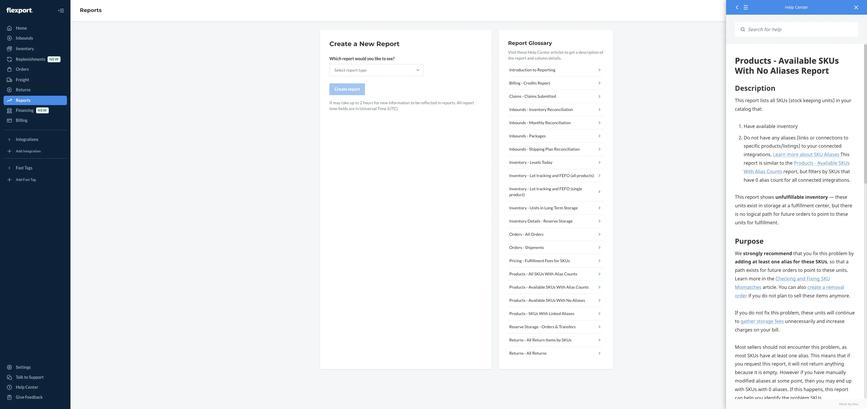 Task type: describe. For each thing, give the bounding box(es) containing it.
freight link
[[4, 75, 67, 85]]

for inside it may take up to 2 hours for new information to be reflected in reports. all report time fields are in universal time (utc).
[[374, 100, 380, 105]]

replenishments
[[16, 57, 45, 62]]

2 vertical spatial reconciliation
[[554, 147, 580, 152]]

column
[[535, 56, 548, 61]]

would
[[355, 56, 367, 61]]

inbounds - packages
[[510, 133, 546, 138]]

dixa
[[853, 402, 859, 406]]

inventory for inventory - levels today
[[510, 160, 527, 165]]

inventory for inventory - units in long term storage
[[510, 205, 527, 210]]

counts for products - all skus with alias counts
[[565, 272, 578, 277]]

skus up the reserve storage - orders & transfers
[[529, 311, 539, 316]]

fast tags
[[16, 165, 33, 170]]

see?
[[387, 56, 395, 61]]

&
[[556, 324, 559, 329]]

- for pricing - fulfillment fees for skus
[[523, 258, 524, 263]]

report for select report type
[[346, 68, 358, 73]]

inventory up the "monthly"
[[529, 107, 547, 112]]

report glossary
[[508, 40, 552, 46]]

- for claims - claims submitted
[[523, 94, 524, 99]]

fefo for (single
[[560, 186, 570, 191]]

freight
[[16, 77, 29, 82]]

center inside visit these help center articles to get a description of the report and column details.
[[538, 50, 550, 55]]

0 horizontal spatial a
[[354, 40, 358, 48]]

introduction
[[510, 67, 532, 72]]

products for products - skus with linked aliases
[[510, 311, 526, 316]]

in inside button
[[541, 205, 544, 210]]

give feedback button
[[4, 393, 67, 402]]

by inside the "elevio by dixa" link
[[849, 402, 852, 406]]

2
[[360, 100, 363, 105]]

inbounds for inbounds - shipping plan reconciliation
[[510, 147, 526, 152]]

fields
[[339, 106, 348, 111]]

elevio
[[840, 402, 848, 406]]

units
[[530, 205, 540, 210]]

1 vertical spatial reports link
[[4, 96, 67, 105]]

and for inventory - lot tracking and fefo (all products)
[[552, 173, 559, 178]]

Search search field
[[745, 22, 859, 37]]

products - available skus with no aliases button
[[508, 294, 604, 307]]

inventory details - reserve storage
[[510, 219, 573, 224]]

inbounds for inbounds - packages
[[510, 133, 526, 138]]

create report
[[335, 87, 360, 92]]

inbounds for inbounds - inventory reconciliation
[[510, 107, 526, 112]]

orders inside "reserve storage - orders & transfers" button
[[542, 324, 555, 329]]

create for create a new report
[[330, 40, 352, 48]]

orders for orders
[[16, 67, 29, 72]]

returns - all returns
[[510, 351, 547, 356]]

hours
[[363, 100, 374, 105]]

fast tags button
[[4, 163, 67, 173]]

skus up products - available skus with no aliases
[[546, 285, 556, 290]]

- for products - skus with linked aliases
[[527, 311, 528, 316]]

alias for products - all skus with alias counts
[[555, 272, 564, 277]]

report inside it may take up to 2 hours for new information to be reflected in reports. all report time fields are in universal time (utc).
[[463, 100, 474, 105]]

to right talk
[[24, 375, 28, 380]]

credits
[[524, 81, 537, 86]]

inventory for inventory
[[16, 46, 34, 51]]

select
[[335, 68, 346, 73]]

skus down orders - shipments button
[[561, 258, 570, 263]]

inbounds - inventory reconciliation
[[510, 107, 573, 112]]

products - available skus with alias counts button
[[508, 281, 604, 294]]

take
[[342, 100, 349, 105]]

orders up shipments
[[531, 232, 544, 237]]

pricing - fulfillment fees for skus
[[510, 258, 570, 263]]

aliases inside button
[[573, 298, 586, 303]]

storage inside button
[[559, 219, 573, 224]]

skus down transfers
[[562, 338, 572, 343]]

- for orders - shipments
[[523, 245, 525, 250]]

- right details
[[542, 219, 543, 224]]

no
[[567, 298, 572, 303]]

articles
[[551, 50, 564, 55]]

orders - shipments
[[510, 245, 544, 250]]

reflected
[[421, 100, 437, 105]]

inbounds - shipping plan reconciliation button
[[508, 143, 604, 156]]

1 horizontal spatial reports link
[[80, 7, 102, 14]]

universal
[[360, 106, 377, 111]]

skus inside button
[[546, 298, 556, 303]]

products - available skus with no aliases
[[510, 298, 586, 303]]

to inside visit these help center articles to get a description of the report and column details.
[[565, 50, 569, 55]]

- for billing - credits report
[[522, 81, 523, 86]]

levels
[[530, 160, 541, 165]]

products for products - available skus with no aliases
[[510, 298, 526, 303]]

add for add fast tag
[[16, 178, 22, 182]]

these
[[517, 50, 527, 55]]

new inside it may take up to 2 hours for new information to be reflected in reports. all report time fields are in universal time (utc).
[[381, 100, 388, 105]]

1 horizontal spatial report
[[508, 40, 527, 46]]

available for products - available skus with no aliases
[[529, 298, 545, 303]]

orders for orders - shipments
[[510, 245, 522, 250]]

returns link
[[4, 85, 67, 95]]

add integration
[[16, 149, 41, 154]]

packages
[[529, 133, 546, 138]]

add for add integration
[[16, 149, 22, 154]]

2 vertical spatial center
[[25, 385, 38, 390]]

report for billing - credits report
[[538, 81, 551, 86]]

the
[[508, 56, 514, 61]]

2 horizontal spatial center
[[796, 4, 809, 10]]

add fast tag
[[16, 178, 36, 182]]

- for orders - all orders
[[523, 232, 525, 237]]

reporting
[[538, 67, 556, 72]]

introduction to reporting button
[[508, 63, 604, 77]]

long
[[545, 205, 554, 210]]

new for replenishments
[[49, 57, 59, 62]]

items
[[546, 338, 556, 343]]

transfers
[[559, 324, 576, 329]]

all for returns - all return items by skus
[[527, 338, 532, 343]]

close navigation image
[[58, 7, 65, 14]]

which report would you like to see?
[[330, 56, 395, 61]]

2 horizontal spatial help
[[786, 4, 795, 10]]

fast inside 'link'
[[23, 178, 30, 182]]

inventory - units in long term storage button
[[508, 202, 604, 215]]

settings link
[[4, 363, 67, 372]]

today
[[542, 160, 553, 165]]

1 claims from the left
[[510, 94, 522, 99]]

add fast tag link
[[4, 175, 67, 185]]

with for products - available skus with alias counts
[[557, 285, 566, 290]]

to inside button
[[533, 67, 537, 72]]

- for returns - all returns
[[525, 351, 526, 356]]

- for inventory - lot tracking and fefo (all products)
[[528, 173, 529, 178]]

products for products - all skus with alias counts
[[510, 272, 526, 277]]

products)
[[577, 173, 594, 178]]

which
[[330, 56, 342, 61]]

integrations
[[16, 137, 38, 142]]

1 vertical spatial reports
[[16, 98, 30, 103]]

report for create report
[[348, 87, 360, 92]]

2 claims from the left
[[525, 94, 537, 99]]

with for products - all skus with alias counts
[[545, 272, 554, 277]]

products - skus with linked aliases button
[[508, 307, 604, 321]]

financing
[[16, 108, 34, 113]]

2 vertical spatial help
[[16, 385, 25, 390]]

- for inventory - units in long term storage
[[528, 205, 529, 210]]

inventory for inventory details - reserve storage
[[510, 219, 527, 224]]

1 vertical spatial in
[[356, 106, 359, 111]]

help center inside help center link
[[16, 385, 38, 390]]

of
[[600, 50, 604, 55]]

inbounds - shipping plan reconciliation
[[510, 147, 580, 152]]

fast inside dropdown button
[[16, 165, 24, 170]]

products - all skus with alias counts button
[[508, 268, 604, 281]]

settings
[[16, 365, 31, 370]]

by inside returns - all return items by skus button
[[557, 338, 561, 343]]

flexport logo image
[[6, 8, 33, 13]]

it may take up to 2 hours for new information to be reflected in reports. all report time fields are in universal time (utc).
[[330, 100, 474, 111]]

glossary
[[529, 40, 552, 46]]

returns for returns - all returns
[[510, 351, 524, 356]]

integration
[[23, 149, 41, 154]]

reserve inside inventory details - reserve storage button
[[544, 219, 558, 224]]

with for products - available skus with no aliases
[[557, 298, 566, 303]]

term
[[554, 205, 564, 210]]

orders - all orders
[[510, 232, 544, 237]]

billing link
[[4, 116, 67, 125]]

inventory - levels today
[[510, 160, 553, 165]]

orders - all orders button
[[508, 228, 604, 241]]

claims - claims submitted
[[510, 94, 557, 99]]

report for which report would you like to see?
[[343, 56, 354, 61]]

inbounds - monthly reconciliation
[[510, 120, 571, 125]]

inbounds - packages button
[[508, 130, 604, 143]]

may
[[333, 100, 341, 105]]

- for inbounds - monthly reconciliation
[[527, 120, 529, 125]]

inventory details - reserve storage button
[[508, 215, 604, 228]]

home
[[16, 26, 27, 31]]



Task type: vqa. For each thing, say whether or not it's contained in the screenshot.
Reconciliation in the "button"
yes



Task type: locate. For each thing, give the bounding box(es) containing it.
1 vertical spatial reserve
[[510, 324, 524, 329]]

1 horizontal spatial center
[[538, 50, 550, 55]]

0 horizontal spatial by
[[557, 338, 561, 343]]

all inside products - all skus with alias counts button
[[529, 272, 534, 277]]

- down returns - all return items by skus on the bottom
[[525, 351, 526, 356]]

1 tracking from the top
[[537, 173, 552, 178]]

reconciliation down the inbounds - inventory reconciliation button
[[546, 120, 571, 125]]

2 horizontal spatial in
[[541, 205, 544, 210]]

tracking inside inventory - lot tracking and fefo (single product)
[[537, 186, 552, 191]]

products
[[510, 272, 526, 277], [510, 285, 526, 290], [510, 298, 526, 303], [510, 311, 526, 316]]

and inside inventory - lot tracking and fefo (single product)
[[552, 186, 559, 191]]

create up which
[[330, 40, 352, 48]]

counts
[[565, 272, 578, 277], [576, 285, 589, 290]]

aliases right the linked
[[562, 311, 575, 316]]

4 products from the top
[[510, 311, 526, 316]]

and for inventory - lot tracking and fefo (single product)
[[552, 186, 559, 191]]

to
[[565, 50, 569, 55], [382, 56, 386, 61], [533, 67, 537, 72], [356, 100, 359, 105], [411, 100, 415, 105], [24, 375, 28, 380]]

- left 'shipping'
[[527, 147, 529, 152]]

1 vertical spatial reconciliation
[[546, 120, 571, 125]]

all down returns - all return items by skus on the bottom
[[527, 351, 532, 356]]

and
[[528, 56, 534, 61], [552, 173, 559, 178], [552, 186, 559, 191]]

details
[[528, 219, 541, 224]]

1 vertical spatial fefo
[[560, 186, 570, 191]]

submitted
[[538, 94, 557, 99]]

0 horizontal spatial billing
[[16, 118, 27, 123]]

tracking for (all
[[537, 173, 552, 178]]

orders inside orders - shipments button
[[510, 245, 522, 250]]

skus down pricing - fulfillment fees for skus
[[535, 272, 544, 277]]

fast left tag
[[23, 178, 30, 182]]

- up the reserve storage - orders & transfers
[[527, 311, 528, 316]]

0 vertical spatial billing
[[510, 81, 521, 86]]

0 vertical spatial for
[[374, 100, 380, 105]]

storage up return
[[525, 324, 539, 329]]

be
[[416, 100, 420, 105]]

report
[[377, 40, 400, 48], [508, 40, 527, 46], [538, 81, 551, 86]]

- for inbounds - packages
[[527, 133, 529, 138]]

1 vertical spatial by
[[849, 402, 852, 406]]

1 vertical spatial for
[[554, 258, 560, 263]]

it
[[330, 100, 332, 105]]

center
[[796, 4, 809, 10], [538, 50, 550, 55], [25, 385, 38, 390]]

with inside button
[[557, 298, 566, 303]]

1 vertical spatial center
[[538, 50, 550, 55]]

introduction to reporting
[[510, 67, 556, 72]]

inbounds inside button
[[510, 120, 526, 125]]

create a new report
[[330, 40, 400, 48]]

- inside 'button'
[[527, 133, 529, 138]]

report up up
[[348, 87, 360, 92]]

- down claims - claims submitted
[[527, 107, 529, 112]]

- for returns - all return items by skus
[[525, 338, 526, 343]]

inbounds
[[16, 36, 33, 41], [510, 107, 526, 112], [510, 120, 526, 125], [510, 133, 526, 138], [510, 147, 526, 152]]

1 products from the top
[[510, 272, 526, 277]]

all inside returns - all returns button
[[527, 351, 532, 356]]

you
[[367, 56, 374, 61]]

0 horizontal spatial reports link
[[4, 96, 67, 105]]

returns for returns
[[16, 87, 31, 92]]

new up the time
[[381, 100, 388, 105]]

add
[[16, 149, 22, 154], [16, 178, 22, 182]]

new
[[360, 40, 375, 48]]

0 vertical spatial available
[[529, 285, 545, 290]]

1 vertical spatial new
[[381, 100, 388, 105]]

returns - all returns button
[[508, 347, 604, 360]]

lot down inventory - levels today
[[530, 173, 536, 178]]

1 vertical spatial tracking
[[537, 186, 552, 191]]

counts inside products - available skus with alias counts button
[[576, 285, 589, 290]]

reserve down long
[[544, 219, 558, 224]]

help center link
[[4, 383, 67, 392]]

help center up search search box
[[786, 4, 809, 10]]

inbounds for inbounds - monthly reconciliation
[[510, 120, 526, 125]]

- inside inventory - lot tracking and fefo (single product)
[[528, 186, 529, 191]]

create inside create report button
[[335, 87, 347, 92]]

reconciliation
[[548, 107, 573, 112], [546, 120, 571, 125], [554, 147, 580, 152]]

2 vertical spatial and
[[552, 186, 559, 191]]

report down reporting
[[538, 81, 551, 86]]

available for products - available skus with alias counts
[[529, 285, 545, 290]]

inbounds inside 'button'
[[510, 133, 526, 138]]

billing for billing - credits report
[[510, 81, 521, 86]]

products inside button
[[510, 298, 526, 303]]

inbounds down "inbounds - packages"
[[510, 147, 526, 152]]

- for inventory - lot tracking and fefo (single product)
[[528, 186, 529, 191]]

fefo inside inventory - lot tracking and fefo (all products) button
[[560, 173, 570, 178]]

inventory link
[[4, 44, 67, 53]]

talk to support link
[[4, 373, 67, 382]]

0 vertical spatial reconciliation
[[548, 107, 573, 112]]

0 vertical spatial new
[[49, 57, 59, 62]]

billing - credits report
[[510, 81, 551, 86]]

billing down introduction
[[510, 81, 521, 86]]

in left long
[[541, 205, 544, 210]]

0 vertical spatial fefo
[[560, 173, 570, 178]]

center down talk to support
[[25, 385, 38, 390]]

help up search search box
[[786, 4, 795, 10]]

to left 2
[[356, 100, 359, 105]]

returns for returns - all return items by skus
[[510, 338, 524, 343]]

lot
[[530, 173, 536, 178], [530, 186, 536, 191]]

inventory up product)
[[510, 186, 527, 191]]

billing
[[510, 81, 521, 86], [16, 118, 27, 123]]

reports.
[[442, 100, 456, 105]]

in right are at the top of page
[[356, 106, 359, 111]]

new for financing
[[38, 108, 47, 113]]

tracking inside inventory - lot tracking and fefo (all products) button
[[537, 173, 552, 178]]

inventory up replenishments
[[16, 46, 34, 51]]

1 horizontal spatial billing
[[510, 81, 521, 86]]

- right pricing
[[523, 258, 524, 263]]

products - all skus with alias counts
[[510, 272, 578, 277]]

all down fulfillment at right
[[529, 272, 534, 277]]

- for inbounds - shipping plan reconciliation
[[527, 147, 529, 152]]

integrations button
[[4, 135, 67, 144]]

fees
[[545, 258, 554, 263]]

0 vertical spatial create
[[330, 40, 352, 48]]

- left levels
[[528, 160, 529, 165]]

0 vertical spatial in
[[438, 100, 441, 105]]

tracking down today
[[537, 173, 552, 178]]

help down report glossary
[[528, 50, 537, 55]]

-
[[522, 81, 523, 86], [523, 94, 524, 99], [527, 107, 529, 112], [527, 120, 529, 125], [527, 133, 529, 138], [527, 147, 529, 152], [528, 160, 529, 165], [528, 173, 529, 178], [528, 186, 529, 191], [528, 205, 529, 210], [542, 219, 543, 224], [523, 232, 525, 237], [523, 245, 525, 250], [523, 258, 524, 263], [527, 272, 528, 277], [527, 285, 528, 290], [527, 298, 528, 303], [527, 311, 528, 316], [540, 324, 541, 329], [525, 338, 526, 343], [525, 351, 526, 356]]

orders
[[16, 67, 29, 72], [510, 232, 522, 237], [531, 232, 544, 237], [510, 245, 522, 250], [542, 324, 555, 329]]

0 vertical spatial aliases
[[573, 298, 586, 303]]

help up give
[[16, 385, 25, 390]]

all right reports.
[[457, 100, 462, 105]]

- left units
[[528, 205, 529, 210]]

1 vertical spatial a
[[576, 50, 578, 55]]

0 vertical spatial counts
[[565, 272, 578, 277]]

fefo
[[560, 173, 570, 178], [560, 186, 570, 191]]

aliases inside button
[[562, 311, 575, 316]]

report
[[515, 56, 527, 61], [343, 56, 354, 61], [346, 68, 358, 73], [348, 87, 360, 92], [463, 100, 474, 105]]

to left get
[[565, 50, 569, 55]]

reconciliation down claims - claims submitted button
[[548, 107, 573, 112]]

elevio by dixa
[[840, 402, 859, 406]]

1 horizontal spatial claims
[[525, 94, 537, 99]]

inbounds for inbounds
[[16, 36, 33, 41]]

- left credits
[[522, 81, 523, 86]]

report left type
[[346, 68, 358, 73]]

0 horizontal spatial help
[[16, 385, 25, 390]]

inventory - units in long term storage
[[510, 205, 578, 210]]

counts for products - available skus with alias counts
[[576, 285, 589, 290]]

1 vertical spatial available
[[529, 298, 545, 303]]

reconciliation inside button
[[546, 120, 571, 125]]

orders left &
[[542, 324, 555, 329]]

1 lot from the top
[[530, 173, 536, 178]]

- up the "inventory - units in long term storage"
[[528, 186, 529, 191]]

(all
[[571, 173, 576, 178]]

2 vertical spatial in
[[541, 205, 544, 210]]

report up see?
[[377, 40, 400, 48]]

return
[[533, 338, 545, 343]]

- for products - available skus with no aliases
[[527, 298, 528, 303]]

inventory for inventory - lot tracking and fefo (all products)
[[510, 173, 527, 178]]

1 vertical spatial help
[[528, 50, 537, 55]]

1 horizontal spatial a
[[576, 50, 578, 55]]

product)
[[510, 192, 525, 197]]

up
[[350, 100, 355, 105]]

1 horizontal spatial alias
[[567, 285, 575, 290]]

0 vertical spatial help
[[786, 4, 795, 10]]

inbounds up "inbounds - packages"
[[510, 120, 526, 125]]

by right items
[[557, 338, 561, 343]]

shipping
[[529, 147, 545, 152]]

- for inbounds - inventory reconciliation
[[527, 107, 529, 112]]

aliases
[[573, 298, 586, 303], [562, 311, 575, 316]]

all inside it may take up to 2 hours for new information to be reflected in reports. all report time fields are in universal time (utc).
[[457, 100, 462, 105]]

inventory inside inventory - lot tracking and fefo (single product)
[[510, 186, 527, 191]]

1 available from the top
[[529, 285, 545, 290]]

inbounds left packages on the top right
[[510, 133, 526, 138]]

create up may
[[335, 87, 347, 92]]

reconciliation for inbounds - inventory reconciliation
[[548, 107, 573, 112]]

for
[[374, 100, 380, 105], [554, 258, 560, 263]]

orders up orders - shipments
[[510, 232, 522, 237]]

lot inside inventory - lot tracking and fefo (single product)
[[530, 186, 536, 191]]

1 horizontal spatial reports
[[80, 7, 102, 14]]

1 vertical spatial lot
[[530, 186, 536, 191]]

0 vertical spatial help center
[[786, 4, 809, 10]]

new up orders link
[[49, 57, 59, 62]]

reserve inside "reserve storage - orders & transfers" button
[[510, 324, 524, 329]]

2 fefo from the top
[[560, 186, 570, 191]]

details.
[[549, 56, 562, 61]]

0 horizontal spatial new
[[38, 108, 47, 113]]

storage right the "term"
[[564, 205, 578, 210]]

available inside button
[[529, 285, 545, 290]]

a
[[354, 40, 358, 48], [576, 50, 578, 55]]

create report button
[[330, 83, 365, 95]]

products - available skus with alias counts
[[510, 285, 589, 290]]

- up orders - shipments
[[523, 232, 525, 237]]

with left no
[[557, 298, 566, 303]]

alias for products - available skus with alias counts
[[567, 285, 575, 290]]

products for products - available skus with alias counts
[[510, 285, 526, 290]]

and down inventory - lot tracking and fefo (all products) button
[[552, 186, 559, 191]]

fefo left (all at the right of page
[[560, 173, 570, 178]]

2 horizontal spatial report
[[538, 81, 551, 86]]

0 vertical spatial reports
[[80, 7, 102, 14]]

inbounds down the home
[[16, 36, 33, 41]]

center up search search box
[[796, 4, 809, 10]]

0 horizontal spatial report
[[377, 40, 400, 48]]

for inside button
[[554, 258, 560, 263]]

inventory left levels
[[510, 160, 527, 165]]

skus down products - available skus with alias counts
[[546, 298, 556, 303]]

inventory
[[16, 46, 34, 51], [529, 107, 547, 112], [510, 160, 527, 165], [510, 173, 527, 178], [510, 186, 527, 191], [510, 205, 527, 210], [510, 219, 527, 224]]

shipments
[[525, 245, 544, 250]]

tags
[[25, 165, 33, 170]]

reserve storage - orders & transfers button
[[508, 321, 604, 334]]

0 vertical spatial reserve
[[544, 219, 558, 224]]

lot up units
[[530, 186, 536, 191]]

help center
[[786, 4, 809, 10], [16, 385, 38, 390]]

2 tracking from the top
[[537, 186, 552, 191]]

pricing - fulfillment fees for skus button
[[508, 254, 604, 268]]

and inside visit these help center articles to get a description of the report and column details.
[[528, 56, 534, 61]]

give feedback
[[16, 395, 43, 400]]

1 horizontal spatial in
[[438, 100, 441, 105]]

aliases right no
[[573, 298, 586, 303]]

claims - claims submitted button
[[508, 90, 604, 103]]

visit these help center articles to get a description of the report and column details.
[[508, 50, 604, 61]]

elevio by dixa link
[[735, 402, 859, 406]]

create for create report
[[335, 87, 347, 92]]

products - skus with linked aliases
[[510, 311, 575, 316]]

report inside visit these help center articles to get a description of the report and column details.
[[515, 56, 527, 61]]

center up column on the right top of the page
[[538, 50, 550, 55]]

1 vertical spatial aliases
[[562, 311, 575, 316]]

2 available from the top
[[529, 298, 545, 303]]

all for orders - all orders
[[525, 232, 530, 237]]

inventory for inventory - lot tracking and fefo (single product)
[[510, 186, 527, 191]]

orders inside orders link
[[16, 67, 29, 72]]

3 products from the top
[[510, 298, 526, 303]]

orders for orders - all orders
[[510, 232, 522, 237]]

0 vertical spatial a
[[354, 40, 358, 48]]

all inside orders - all orders button
[[525, 232, 530, 237]]

billing for billing
[[16, 118, 27, 123]]

1 horizontal spatial by
[[849, 402, 852, 406]]

1 horizontal spatial new
[[49, 57, 59, 62]]

time
[[330, 106, 338, 111]]

- for products - all skus with alias counts
[[527, 272, 528, 277]]

a left "new"
[[354, 40, 358, 48]]

to left be
[[411, 100, 415, 105]]

like
[[375, 56, 382, 61]]

add inside 'link'
[[16, 178, 22, 182]]

counts inside products - all skus with alias counts button
[[565, 272, 578, 277]]

inventory down product)
[[510, 205, 527, 210]]

1 vertical spatial alias
[[567, 285, 575, 290]]

- down fulfillment at right
[[527, 272, 528, 277]]

select report type
[[335, 68, 367, 73]]

all inside returns - all return items by skus button
[[527, 338, 532, 343]]

claims down billing - credits report
[[510, 94, 522, 99]]

1 horizontal spatial help center
[[786, 4, 809, 10]]

lot for inventory - lot tracking and fefo (single product)
[[530, 186, 536, 191]]

0 vertical spatial add
[[16, 149, 22, 154]]

billing inside button
[[510, 81, 521, 86]]

lot for inventory - lot tracking and fefo (all products)
[[530, 173, 536, 178]]

0 horizontal spatial claims
[[510, 94, 522, 99]]

description
[[579, 50, 599, 55]]

0 vertical spatial storage
[[564, 205, 578, 210]]

alias down 'pricing - fulfillment fees for skus' button
[[555, 272, 564, 277]]

1 horizontal spatial for
[[554, 258, 560, 263]]

0 horizontal spatial reserve
[[510, 324, 524, 329]]

- left packages on the top right
[[527, 133, 529, 138]]

storage down the "term"
[[559, 219, 573, 224]]

- down billing - credits report
[[523, 94, 524, 99]]

reconciliation for inbounds - monthly reconciliation
[[546, 120, 571, 125]]

returns inside button
[[510, 338, 524, 343]]

in left reports.
[[438, 100, 441, 105]]

2 vertical spatial storage
[[525, 324, 539, 329]]

with down products - all skus with alias counts button
[[557, 285, 566, 290]]

tracking for (single
[[537, 186, 552, 191]]

1 vertical spatial counts
[[576, 285, 589, 290]]

help
[[786, 4, 795, 10], [528, 50, 537, 55], [16, 385, 25, 390]]

1 vertical spatial create
[[335, 87, 347, 92]]

0 horizontal spatial in
[[356, 106, 359, 111]]

2 lot from the top
[[530, 186, 536, 191]]

report inside create report button
[[348, 87, 360, 92]]

fefo inside inventory - lot tracking and fefo (single product)
[[560, 186, 570, 191]]

visit
[[508, 50, 517, 55]]

with down fees
[[545, 272, 554, 277]]

fefo for (all
[[560, 173, 570, 178]]

for up the time
[[374, 100, 380, 105]]

0 horizontal spatial alias
[[555, 272, 564, 277]]

with left the linked
[[539, 311, 549, 316]]

all for returns - all returns
[[527, 351, 532, 356]]

1 vertical spatial add
[[16, 178, 22, 182]]

0 vertical spatial fast
[[16, 165, 24, 170]]

create
[[330, 40, 352, 48], [335, 87, 347, 92]]

alias
[[555, 272, 564, 277], [567, 285, 575, 290]]

- down inventory - levels today
[[528, 173, 529, 178]]

0 vertical spatial alias
[[555, 272, 564, 277]]

inbounds - inventory reconciliation button
[[508, 103, 604, 116]]

2 add from the top
[[16, 178, 22, 182]]

0 horizontal spatial help center
[[16, 385, 38, 390]]

1 vertical spatial billing
[[16, 118, 27, 123]]

- left shipments
[[523, 245, 525, 250]]

0 vertical spatial lot
[[530, 173, 536, 178]]

available up products - skus with linked aliases
[[529, 298, 545, 303]]

fast left tags
[[16, 165, 24, 170]]

1 fefo from the top
[[560, 173, 570, 178]]

linked
[[549, 311, 561, 316]]

- for products - available skus with alias counts
[[527, 285, 528, 290]]

1 vertical spatial help center
[[16, 385, 38, 390]]

alias up no
[[567, 285, 575, 290]]

and left column on the right top of the page
[[528, 56, 534, 61]]

new up billing link
[[38, 108, 47, 113]]

give
[[16, 395, 24, 400]]

report for create a new report
[[377, 40, 400, 48]]

1 vertical spatial fast
[[23, 178, 30, 182]]

reserve up returns - all return items by skus on the bottom
[[510, 324, 524, 329]]

a inside visit these help center articles to get a description of the report and column details.
[[576, 50, 578, 55]]

0 vertical spatial by
[[557, 338, 561, 343]]

(single
[[571, 186, 583, 191]]

add integration link
[[4, 147, 67, 156]]

1 vertical spatial storage
[[559, 219, 573, 224]]

billing - credits report button
[[508, 77, 604, 90]]

by left dixa at the bottom right of page
[[849, 402, 852, 406]]

0 vertical spatial reports link
[[80, 7, 102, 14]]

orders up pricing
[[510, 245, 522, 250]]

inventory down inventory - levels today
[[510, 173, 527, 178]]

information
[[389, 100, 410, 105]]

to right like
[[382, 56, 386, 61]]

0 vertical spatial tracking
[[537, 173, 552, 178]]

available inside button
[[529, 298, 545, 303]]

returns
[[16, 87, 31, 92], [510, 338, 524, 343], [510, 351, 524, 356], [533, 351, 547, 356]]

- up returns - all return items by skus on the bottom
[[540, 324, 541, 329]]

all for products - all skus with alias counts
[[529, 272, 534, 277]]

billing down financing
[[16, 118, 27, 123]]

0 vertical spatial and
[[528, 56, 534, 61]]

inventory up orders - all orders
[[510, 219, 527, 224]]

all up orders - shipments
[[525, 232, 530, 237]]

help inside visit these help center articles to get a description of the report and column details.
[[528, 50, 537, 55]]

orders up freight at the left of page
[[16, 67, 29, 72]]

report up select report type
[[343, 56, 354, 61]]

2 horizontal spatial new
[[381, 100, 388, 105]]

a right get
[[576, 50, 578, 55]]

1 horizontal spatial help
[[528, 50, 537, 55]]

0 horizontal spatial reports
[[16, 98, 30, 103]]

report inside button
[[538, 81, 551, 86]]

- for inventory - levels today
[[528, 160, 529, 165]]

- left the "monthly"
[[527, 120, 529, 125]]

1 add from the top
[[16, 149, 22, 154]]

- down products - all skus with alias counts
[[527, 285, 528, 290]]

1 horizontal spatial reserve
[[544, 219, 558, 224]]

0 vertical spatial center
[[796, 4, 809, 10]]

1 vertical spatial and
[[552, 173, 559, 178]]

0 horizontal spatial center
[[25, 385, 38, 390]]

2 products from the top
[[510, 285, 526, 290]]

0 horizontal spatial for
[[374, 100, 380, 105]]

type
[[359, 68, 367, 73]]

- left return
[[525, 338, 526, 343]]

report down these
[[515, 56, 527, 61]]

2 vertical spatial new
[[38, 108, 47, 113]]



